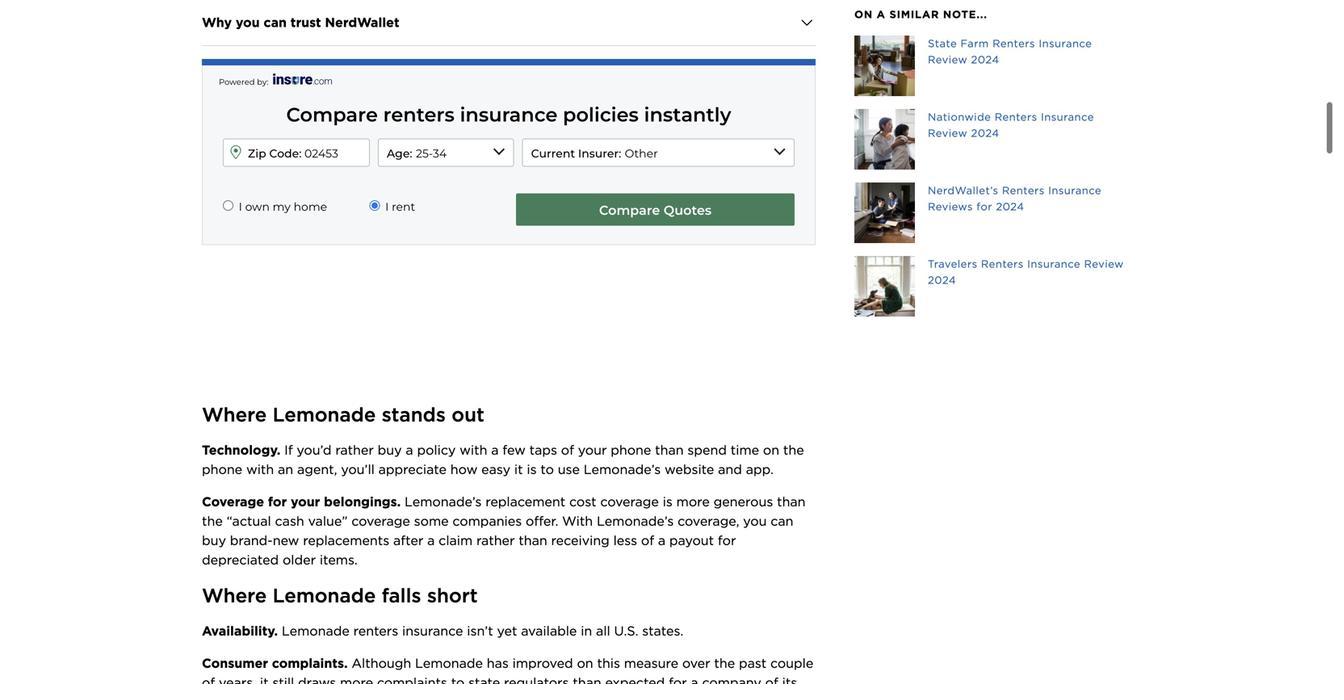 Task type: describe. For each thing, give the bounding box(es) containing it.
nerdwallet
[[325, 14, 399, 30]]

note...
[[943, 8, 988, 21]]

2024 inside travelers renters insurance review 2024
[[928, 274, 956, 286]]

spend
[[688, 442, 727, 458]]

than down offer. at left bottom
[[519, 533, 547, 548]]

availability.
[[202, 623, 278, 639]]

if
[[284, 442, 293, 458]]

lemonade for renters
[[282, 623, 350, 639]]

a left payout
[[658, 533, 666, 548]]

few
[[503, 442, 526, 458]]

yet
[[497, 623, 517, 639]]

over
[[682, 655, 710, 671]]

renters for travelers
[[981, 258, 1024, 270]]

it inside if you'd rather buy a policy with a few taps of your phone than spend time on the phone with an agent, you'll appreciate how easy it is to use lemonade's website and app.
[[514, 461, 523, 477]]

farm
[[961, 37, 989, 50]]

a up appreciate
[[406, 442, 413, 458]]

consumer complaints.
[[202, 655, 348, 671]]

reviews
[[928, 200, 973, 213]]

0 horizontal spatial your
[[291, 494, 320, 510]]

insurance
[[402, 623, 463, 639]]

coverage for your belongings.
[[202, 494, 401, 510]]

complaints
[[377, 675, 447, 684]]

and
[[718, 461, 742, 477]]

company
[[702, 675, 761, 684]]

falls
[[382, 584, 421, 607]]

to inside if you'd rather buy a policy with a few taps of your phone than spend time on the phone with an agent, you'll appreciate how easy it is to use lemonade's website and app.
[[541, 461, 554, 477]]

0 vertical spatial phone
[[611, 442, 651, 458]]

insurance for nationwide renters insurance review 2024
[[1041, 111, 1094, 123]]

this
[[597, 655, 620, 671]]

coverage
[[202, 494, 264, 510]]

agent,
[[297, 461, 337, 477]]

of inside lemonade's replacement cost coverage is more generous than the "actual cash value" coverage some companies offer. with lemonade's coverage, you can buy brand-new replacements after a claim rather than receiving less of a payout for depreciated older items.
[[641, 533, 654, 548]]

0 horizontal spatial coverage
[[352, 513, 410, 529]]

older
[[283, 552, 316, 568]]

available
[[521, 623, 577, 639]]

short
[[427, 584, 478, 607]]

appreciate
[[379, 461, 447, 477]]

some
[[414, 513, 449, 529]]

belongings.
[[324, 494, 401, 510]]

of inside if you'd rather buy a policy with a few taps of your phone than spend time on the phone with an agent, you'll appreciate how easy it is to use lemonade's website and app.
[[561, 442, 574, 458]]

although lemonade has improved on this measure over the past couple of years, it still draws more complaints to state regulators than expected for a company of it
[[202, 655, 817, 684]]

renters
[[353, 623, 398, 639]]

2024 inside nerdwallet's renters insurance reviews for 2024
[[996, 200, 1024, 213]]

travelers renters insurance review 2024
[[928, 258, 1124, 286]]

state farm renters insurance review 2024
[[928, 37, 1092, 66]]

lemonade for has
[[415, 655, 483, 671]]

state
[[468, 675, 500, 684]]

why you can trust nerdwallet button
[[202, 0, 816, 45]]

0 vertical spatial coverage
[[600, 494, 659, 510]]

complaints.
[[272, 655, 348, 671]]

more inside lemonade's replacement cost coverage is more generous than the "actual cash value" coverage some companies offer. with lemonade's coverage, you can buy brand-new replacements after a claim rather than receiving less of a payout for depreciated older items.
[[677, 494, 710, 510]]

than right the generous
[[777, 494, 806, 510]]

easy
[[481, 461, 511, 477]]

nerdwallet's renters insurance reviews for 2024
[[928, 184, 1102, 213]]

you inside lemonade's replacement cost coverage is more generous than the "actual cash value" coverage some companies offer. with lemonade's coverage, you can buy brand-new replacements after a claim rather than receiving less of a payout for depreciated older items.
[[743, 513, 767, 529]]

depreciated
[[202, 552, 279, 568]]

generous
[[714, 494, 773, 510]]

still
[[272, 675, 294, 684]]

a right on
[[877, 8, 886, 21]]

insurance inside state farm renters insurance review 2024
[[1039, 37, 1092, 50]]

nerdwallet's renters insurance reviews for 2024 link
[[854, 183, 1132, 243]]

review for travelers renters insurance review 2024
[[1084, 258, 1124, 270]]

value"
[[308, 513, 348, 529]]

claim
[[439, 533, 473, 548]]

why
[[202, 14, 232, 30]]

website
[[665, 461, 714, 477]]

time
[[731, 442, 759, 458]]

your inside if you'd rather buy a policy with a few taps of your phone than spend time on the phone with an agent, you'll appreciate how easy it is to use lemonade's website and app.
[[578, 442, 607, 458]]

for inside although lemonade has improved on this measure over the past couple of years, it still draws more complaints to state regulators than expected for a company of it
[[669, 675, 687, 684]]

states.
[[642, 623, 684, 639]]

trust
[[291, 14, 321, 30]]

than inside although lemonade has improved on this measure over the past couple of years, it still draws more complaints to state regulators than expected for a company of it
[[573, 675, 601, 684]]

0 horizontal spatial with
[[246, 461, 274, 477]]

rather inside if you'd rather buy a policy with a few taps of your phone than spend time on the phone with an agent, you'll appreciate how easy it is to use lemonade's website and app.
[[335, 442, 374, 458]]

2 vertical spatial lemonade's
[[597, 513, 674, 529]]

with
[[562, 513, 593, 529]]

travelers
[[928, 258, 978, 270]]

lemonade for falls
[[273, 584, 376, 607]]

nerdwallet's
[[928, 184, 999, 197]]

lemonade's inside if you'd rather buy a policy with a few taps of your phone than spend time on the phone with an agent, you'll appreciate how easy it is to use lemonade's website and app.
[[584, 461, 661, 477]]

1 vertical spatial lemonade's
[[405, 494, 482, 510]]

on inside if you'd rather buy a policy with a few taps of your phone than spend time on the phone with an agent, you'll appreciate how easy it is to use lemonade's website and app.
[[763, 442, 779, 458]]

regulators
[[504, 675, 569, 684]]

use
[[558, 461, 580, 477]]

state
[[928, 37, 957, 50]]

policy
[[417, 442, 456, 458]]

is inside if you'd rather buy a policy with a few taps of your phone than spend time on the phone with an agent, you'll appreciate how easy it is to use lemonade's website and app.
[[527, 461, 537, 477]]

review for nationwide renters insurance review 2024
[[928, 127, 968, 139]]

the for lemonade's replacement cost coverage is more generous than the "actual cash value" coverage some companies offer. with lemonade's coverage, you can buy brand-new replacements after a claim rather than receiving less of a payout for depreciated older items.
[[202, 513, 223, 529]]

0 horizontal spatial phone
[[202, 461, 242, 477]]

lemonade for stands
[[273, 403, 376, 426]]

"actual
[[227, 513, 271, 529]]

on
[[854, 8, 873, 21]]

consumer
[[202, 655, 268, 671]]

cost
[[569, 494, 596, 510]]

measure
[[624, 655, 678, 671]]

in
[[581, 623, 592, 639]]

less
[[613, 533, 637, 548]]

technology.
[[202, 442, 280, 458]]

nationwide
[[928, 111, 991, 123]]

than inside if you'd rather buy a policy with a few taps of your phone than spend time on the phone with an agent, you'll appreciate how easy it is to use lemonade's website and app.
[[655, 442, 684, 458]]

2024 inside state farm renters insurance review 2024
[[971, 53, 1000, 66]]



Task type: locate. For each thing, give the bounding box(es) containing it.
the inside lemonade's replacement cost coverage is more generous than the "actual cash value" coverage some companies offer. with lemonade's coverage, you can buy brand-new replacements after a claim rather than receiving less of a payout for depreciated older items.
[[202, 513, 223, 529]]

1 horizontal spatial to
[[541, 461, 554, 477]]

renters inside nationwide renters insurance review 2024
[[995, 111, 1037, 123]]

0 horizontal spatial the
[[202, 513, 223, 529]]

2 horizontal spatial the
[[783, 442, 804, 458]]

the down coverage
[[202, 513, 223, 529]]

for down coverage,
[[718, 533, 736, 548]]

renters inside travelers renters insurance review 2024
[[981, 258, 1024, 270]]

1 horizontal spatial it
[[514, 461, 523, 477]]

renters
[[993, 37, 1035, 50], [995, 111, 1037, 123], [1002, 184, 1045, 197], [981, 258, 1024, 270]]

2 vertical spatial the
[[714, 655, 735, 671]]

0 vertical spatial on
[[763, 442, 779, 458]]

1 vertical spatial review
[[928, 127, 968, 139]]

0 vertical spatial the
[[783, 442, 804, 458]]

0 vertical spatial you
[[236, 14, 260, 30]]

the for although lemonade has improved on this measure over the past couple of years, it still draws more complaints to state regulators than expected for a company of it
[[714, 655, 735, 671]]

to left state
[[451, 675, 465, 684]]

lemonade's
[[584, 461, 661, 477], [405, 494, 482, 510], [597, 513, 674, 529]]

1 vertical spatial where
[[202, 584, 267, 607]]

of up use
[[561, 442, 574, 458]]

how
[[451, 461, 478, 477]]

with left an
[[246, 461, 274, 477]]

on left the this
[[577, 655, 593, 671]]

improved
[[513, 655, 573, 671]]

to
[[541, 461, 554, 477], [451, 675, 465, 684]]

1 vertical spatial you
[[743, 513, 767, 529]]

1 vertical spatial to
[[451, 675, 465, 684]]

is
[[527, 461, 537, 477], [663, 494, 673, 510]]

0 horizontal spatial to
[[451, 675, 465, 684]]

1 horizontal spatial rather
[[476, 533, 515, 548]]

phone down technology.
[[202, 461, 242, 477]]

your up use
[[578, 442, 607, 458]]

rather down "companies"
[[476, 533, 515, 548]]

0 vertical spatial where
[[202, 403, 267, 426]]

0 vertical spatial buy
[[378, 442, 402, 458]]

lemonade's replacement cost coverage is more generous than the "actual cash value" coverage some companies offer. with lemonade's coverage, you can buy brand-new replacements after a claim rather than receiving less of a payout for depreciated older items.
[[202, 494, 810, 568]]

is down website
[[663, 494, 673, 510]]

you'll
[[341, 461, 375, 477]]

insurance inside travelers renters insurance review 2024
[[1027, 258, 1081, 270]]

0 vertical spatial your
[[578, 442, 607, 458]]

renters down nationwide renters insurance review 2024 link
[[1002, 184, 1045, 197]]

1 vertical spatial coverage
[[352, 513, 410, 529]]

review inside travelers renters insurance review 2024
[[1084, 258, 1124, 270]]

stands
[[382, 403, 446, 426]]

buy inside lemonade's replacement cost coverage is more generous than the "actual cash value" coverage some companies offer. with lemonade's coverage, you can buy brand-new replacements after a claim rather than receiving less of a payout for depreciated older items.
[[202, 533, 226, 548]]

can inside dropdown button
[[264, 14, 287, 30]]

for up cash
[[268, 494, 287, 510]]

1 vertical spatial rather
[[476, 533, 515, 548]]

for down over on the bottom right
[[669, 675, 687, 684]]

1 horizontal spatial your
[[578, 442, 607, 458]]

lemonade down availability. lemonade renters insurance isn't yet available in all u.s. states.
[[415, 655, 483, 671]]

draws
[[298, 675, 336, 684]]

companies
[[453, 513, 522, 529]]

on inside although lemonade has improved on this measure over the past couple of years, it still draws more complaints to state regulators than expected for a company of it
[[577, 655, 593, 671]]

where lemonade falls short
[[202, 584, 478, 607]]

brand-
[[230, 533, 273, 548]]

payout
[[669, 533, 714, 548]]

the up company
[[714, 655, 735, 671]]

items.
[[320, 552, 358, 568]]

renters right farm
[[993, 37, 1035, 50]]

to down taps
[[541, 461, 554, 477]]

of right less
[[641, 533, 654, 548]]

a down over on the bottom right
[[691, 675, 698, 684]]

lemonade's up less
[[597, 513, 674, 529]]

can down the generous
[[771, 513, 794, 529]]

2024 inside nationwide renters insurance review 2024
[[971, 127, 1000, 139]]

than
[[655, 442, 684, 458], [777, 494, 806, 510], [519, 533, 547, 548], [573, 675, 601, 684]]

nationwide renters insurance review 2024
[[928, 111, 1094, 139]]

where up technology.
[[202, 403, 267, 426]]

0 vertical spatial to
[[541, 461, 554, 477]]

why you can trust nerdwallet
[[202, 14, 399, 30]]

insurance for travelers renters insurance review 2024
[[1027, 258, 1081, 270]]

0 vertical spatial is
[[527, 461, 537, 477]]

isn't
[[467, 623, 493, 639]]

review inside state farm renters insurance review 2024
[[928, 53, 968, 66]]

2 where from the top
[[202, 584, 267, 607]]

1 horizontal spatial with
[[460, 442, 487, 458]]

1 where from the top
[[202, 403, 267, 426]]

1 horizontal spatial phone
[[611, 442, 651, 458]]

0 vertical spatial it
[[514, 461, 523, 477]]

renters right travelers
[[981, 258, 1024, 270]]

with up how
[[460, 442, 487, 458]]

lemonade's up cost
[[584, 461, 661, 477]]

it down few
[[514, 461, 523, 477]]

1 horizontal spatial more
[[677, 494, 710, 510]]

after
[[393, 533, 423, 548]]

1 vertical spatial your
[[291, 494, 320, 510]]

although
[[352, 655, 411, 671]]

1 horizontal spatial buy
[[378, 442, 402, 458]]

more
[[677, 494, 710, 510], [340, 675, 373, 684]]

offer.
[[526, 513, 558, 529]]

the
[[783, 442, 804, 458], [202, 513, 223, 529], [714, 655, 735, 671]]

0 horizontal spatial can
[[264, 14, 287, 30]]

lemonade inside although lemonade has improved on this measure over the past couple of years, it still draws more complaints to state regulators than expected for a company of it
[[415, 655, 483, 671]]

receiving
[[551, 533, 610, 548]]

if you'd rather buy a policy with a few taps of your phone than spend time on the phone with an agent, you'll appreciate how easy it is to use lemonade's website and app.
[[202, 442, 808, 477]]

the right time
[[783, 442, 804, 458]]

your
[[578, 442, 607, 458], [291, 494, 320, 510]]

travelers renters insurance review 2024 link
[[854, 256, 1132, 317]]

0 horizontal spatial it
[[260, 675, 269, 684]]

1 vertical spatial phone
[[202, 461, 242, 477]]

2024 down nationwide
[[971, 127, 1000, 139]]

0 horizontal spatial you
[[236, 14, 260, 30]]

past
[[739, 655, 767, 671]]

0 vertical spatial review
[[928, 53, 968, 66]]

of left years,
[[202, 675, 215, 684]]

1 vertical spatial more
[[340, 675, 373, 684]]

taps
[[530, 442, 557, 458]]

0 vertical spatial with
[[460, 442, 487, 458]]

for down nerdwallet's at the top
[[977, 200, 993, 213]]

is inside lemonade's replacement cost coverage is more generous than the "actual cash value" coverage some companies offer. with lemonade's coverage, you can buy brand-new replacements after a claim rather than receiving less of a payout for depreciated older items.
[[663, 494, 673, 510]]

lemonade up complaints.
[[282, 623, 350, 639]]

you'd
[[297, 442, 332, 458]]

0 vertical spatial lemonade's
[[584, 461, 661, 477]]

0 horizontal spatial is
[[527, 461, 537, 477]]

renters for nerdwallet's
[[1002, 184, 1045, 197]]

where for where lemonade stands out
[[202, 403, 267, 426]]

availability. lemonade renters insurance isn't yet available in all u.s. states.
[[202, 623, 684, 639]]

new
[[273, 533, 299, 548]]

than up website
[[655, 442, 684, 458]]

for inside lemonade's replacement cost coverage is more generous than the "actual cash value" coverage some companies offer. with lemonade's coverage, you can buy brand-new replacements after a claim rather than receiving less of a payout for depreciated older items.
[[718, 533, 736, 548]]

2024 down travelers
[[928, 274, 956, 286]]

a left few
[[491, 442, 499, 458]]

1 horizontal spatial the
[[714, 655, 735, 671]]

a
[[877, 8, 886, 21], [406, 442, 413, 458], [491, 442, 499, 458], [427, 533, 435, 548], [658, 533, 666, 548], [691, 675, 698, 684]]

1 vertical spatial buy
[[202, 533, 226, 548]]

your up cash
[[291, 494, 320, 510]]

buy up the depreciated
[[202, 533, 226, 548]]

1 horizontal spatial coverage
[[600, 494, 659, 510]]

you inside why you can trust nerdwallet dropdown button
[[236, 14, 260, 30]]

on
[[763, 442, 779, 458], [577, 655, 593, 671]]

1 horizontal spatial you
[[743, 513, 767, 529]]

on a similar note...
[[854, 8, 988, 21]]

1 vertical spatial with
[[246, 461, 274, 477]]

coverage down "belongings."
[[352, 513, 410, 529]]

state farm renters insurance review 2024 link
[[854, 36, 1132, 96]]

insurance inside nationwide renters insurance review 2024
[[1041, 111, 1094, 123]]

0 horizontal spatial buy
[[202, 533, 226, 548]]

renters inside state farm renters insurance review 2024
[[993, 37, 1035, 50]]

renters for nationwide
[[995, 111, 1037, 123]]

renters inside nerdwallet's renters insurance reviews for 2024
[[1002, 184, 1045, 197]]

expected
[[605, 675, 665, 684]]

1 vertical spatial is
[[663, 494, 673, 510]]

has
[[487, 655, 509, 671]]

1 horizontal spatial on
[[763, 442, 779, 458]]

buy inside if you'd rather buy a policy with a few taps of your phone than spend time on the phone with an agent, you'll appreciate how easy it is to use lemonade's website and app.
[[378, 442, 402, 458]]

out
[[452, 403, 485, 426]]

a inside although lemonade has improved on this measure over the past couple of years, it still draws more complaints to state regulators than expected for a company of it
[[691, 675, 698, 684]]

to inside although lemonade has improved on this measure over the past couple of years, it still draws more complaints to state regulators than expected for a company of it
[[451, 675, 465, 684]]

app.
[[746, 461, 774, 477]]

more up coverage,
[[677, 494, 710, 510]]

lemonade down items.
[[273, 584, 376, 607]]

coverage,
[[678, 513, 739, 529]]

it inside although lemonade has improved on this measure over the past couple of years, it still draws more complaints to state regulators than expected for a company of it
[[260, 675, 269, 684]]

couple
[[770, 655, 814, 671]]

replacements
[[303, 533, 389, 548]]

more inside although lemonade has improved on this measure over the past couple of years, it still draws more complaints to state regulators than expected for a company of it
[[340, 675, 373, 684]]

more down although
[[340, 675, 373, 684]]

you down the generous
[[743, 513, 767, 529]]

the inside if you'd rather buy a policy with a few taps of your phone than spend time on the phone with an agent, you'll appreciate how easy it is to use lemonade's website and app.
[[783, 442, 804, 458]]

1 horizontal spatial is
[[663, 494, 673, 510]]

1 vertical spatial the
[[202, 513, 223, 529]]

where lemonade stands out
[[202, 403, 485, 426]]

replacement
[[486, 494, 566, 510]]

can inside lemonade's replacement cost coverage is more generous than the "actual cash value" coverage some companies offer. with lemonade's coverage, you can buy brand-new replacements after a claim rather than receiving less of a payout for depreciated older items.
[[771, 513, 794, 529]]

insurance inside nerdwallet's renters insurance reviews for 2024
[[1048, 184, 1102, 197]]

cash
[[275, 513, 304, 529]]

buy up appreciate
[[378, 442, 402, 458]]

phone left spend
[[611, 442, 651, 458]]

similar
[[890, 8, 939, 21]]

the inside although lemonade has improved on this measure over the past couple of years, it still draws more complaints to state regulators than expected for a company of it
[[714, 655, 735, 671]]

for inside nerdwallet's renters insurance reviews for 2024
[[977, 200, 993, 213]]

1 vertical spatial on
[[577, 655, 593, 671]]

it
[[514, 461, 523, 477], [260, 675, 269, 684]]

nationwide renters insurance review 2024 link
[[854, 109, 1132, 170]]

coverage
[[600, 494, 659, 510], [352, 513, 410, 529]]

you right why
[[236, 14, 260, 30]]

insurance for nerdwallet's renters insurance reviews for 2024
[[1048, 184, 1102, 197]]

of
[[561, 442, 574, 458], [641, 533, 654, 548], [202, 675, 215, 684], [765, 675, 778, 684]]

than down the this
[[573, 675, 601, 684]]

an
[[278, 461, 293, 477]]

1 vertical spatial can
[[771, 513, 794, 529]]

u.s.
[[614, 623, 638, 639]]

1 horizontal spatial can
[[771, 513, 794, 529]]

2024 down nerdwallet's at the top
[[996, 200, 1024, 213]]

a down some
[[427, 533, 435, 548]]

0 vertical spatial rather
[[335, 442, 374, 458]]

0 vertical spatial more
[[677, 494, 710, 510]]

rather inside lemonade's replacement cost coverage is more generous than the "actual cash value" coverage some companies offer. with lemonade's coverage, you can buy brand-new replacements after a claim rather than receiving less of a payout for depreciated older items.
[[476, 533, 515, 548]]

0 horizontal spatial on
[[577, 655, 593, 671]]

with
[[460, 442, 487, 458], [246, 461, 274, 477]]

lemonade's up some
[[405, 494, 482, 510]]

lemonade
[[273, 403, 376, 426], [273, 584, 376, 607], [282, 623, 350, 639], [415, 655, 483, 671]]

is down taps
[[527, 461, 537, 477]]

buy
[[378, 442, 402, 458], [202, 533, 226, 548]]

can
[[264, 14, 287, 30], [771, 513, 794, 529]]

you
[[236, 14, 260, 30], [743, 513, 767, 529]]

0 horizontal spatial more
[[340, 675, 373, 684]]

coverage up less
[[600, 494, 659, 510]]

on up app.
[[763, 442, 779, 458]]

of down past
[[765, 675, 778, 684]]

rather up you'll
[[335, 442, 374, 458]]

where for where lemonade falls short
[[202, 584, 267, 607]]

review inside nationwide renters insurance review 2024
[[928, 127, 968, 139]]

0 vertical spatial can
[[264, 14, 287, 30]]

all
[[596, 623, 610, 639]]

2024 down farm
[[971, 53, 1000, 66]]

1 vertical spatial it
[[260, 675, 269, 684]]

review
[[928, 53, 968, 66], [928, 127, 968, 139], [1084, 258, 1124, 270]]

can left trust
[[264, 14, 287, 30]]

2 vertical spatial review
[[1084, 258, 1124, 270]]

lemonade up "you'd"
[[273, 403, 376, 426]]

renters down state farm renters insurance review 2024 link
[[995, 111, 1037, 123]]

2024
[[971, 53, 1000, 66], [971, 127, 1000, 139], [996, 200, 1024, 213], [928, 274, 956, 286]]

it left still
[[260, 675, 269, 684]]

0 horizontal spatial rather
[[335, 442, 374, 458]]

where up availability.
[[202, 584, 267, 607]]

years,
[[219, 675, 256, 684]]



Task type: vqa. For each thing, say whether or not it's contained in the screenshot.
fee,
no



